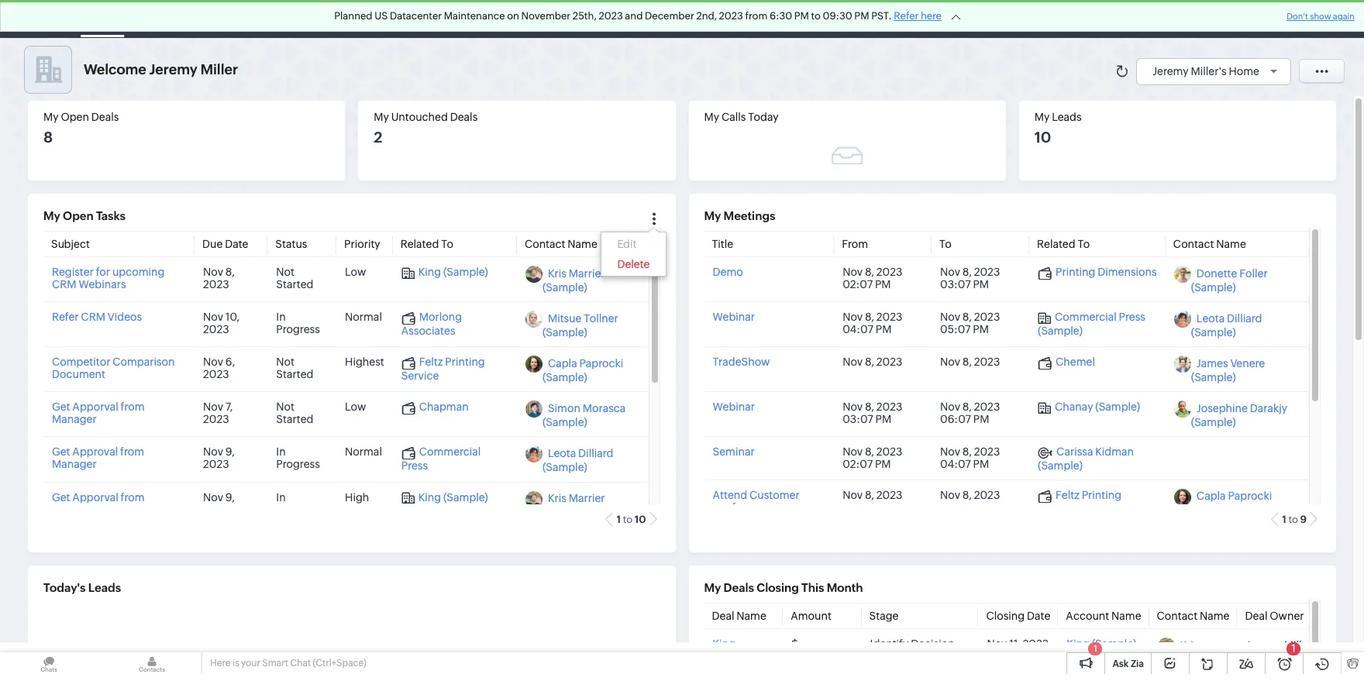 Task type: describe. For each thing, give the bounding box(es) containing it.
refer crm videos
[[52, 311, 142, 324]]

webinar link for 04:07
[[713, 311, 755, 324]]

0 vertical spatial dilliard
[[1227, 313, 1262, 325]]

my for my open deals 8
[[43, 111, 59, 123]]

stage link
[[869, 610, 899, 623]]

my for my meetings
[[704, 209, 721, 222]]

profile image
[[1294, 7, 1319, 31]]

don't show again link
[[1287, 12, 1355, 21]]

is
[[232, 658, 239, 669]]

subject
[[51, 238, 90, 251]]

name up "donette"
[[1216, 238, 1246, 251]]

8, inside nov 8, 2023 05:07 pm
[[963, 311, 972, 324]]

1 horizontal spatial to
[[811, 10, 821, 22]]

0 horizontal spatial service
[[401, 370, 439, 382]]

contact for account name
[[1157, 610, 1198, 623]]

nov 7, 2023
[[203, 401, 233, 426]]

carissa
[[1057, 446, 1093, 458]]

calls inside 'link'
[[518, 13, 542, 25]]

name for account name link
[[1112, 610, 1141, 623]]

webinar for nov 8, 2023 04:07 pm
[[713, 311, 755, 324]]

get apporval from manager link for nov 7, 2023
[[52, 401, 145, 426]]

open for tasks
[[63, 209, 94, 222]]

2 to from the left
[[939, 238, 952, 251]]

projects link
[[889, 0, 955, 38]]

leads for today's leads
[[88, 581, 121, 594]]

products link
[[690, 0, 760, 38]]

commercial for commercial press (sample)
[[1055, 311, 1117, 324]]

not started for 7,
[[276, 401, 313, 426]]

demo link
[[713, 266, 743, 279]]

my calls today
[[704, 111, 779, 123]]

king (sample) link for nov 11, 2023
[[1067, 638, 1137, 651]]

low for chapman
[[345, 401, 366, 413]]

contact name link for account name
[[1157, 610, 1230, 623]]

(sample) inside mitsue tollner (sample)
[[542, 327, 587, 339]]

my meetings
[[704, 209, 775, 222]]

smart
[[262, 658, 288, 669]]

datacenter
[[390, 10, 442, 22]]

josephine
[[1197, 403, 1248, 415]]

manager for high
[[52, 503, 97, 516]]

to for second related to link from left
[[1078, 238, 1090, 251]]

2 vertical spatial printing
[[1082, 489, 1122, 501]]

1 horizontal spatial nov 8, 2023 04:07 pm
[[940, 446, 1000, 471]]

create menu image
[[1101, 10, 1120, 28]]

webinar for nov 8, 2023 03:07 pm
[[713, 401, 755, 413]]

ask zia
[[1113, 659, 1144, 670]]

(sample) inside josephine darakjy (sample)
[[1191, 417, 1236, 429]]

in progress for king (sample)
[[276, 491, 320, 516]]

0 vertical spatial printing
[[1056, 266, 1096, 279]]

calls link
[[505, 0, 554, 38]]

get apporval from manager link for nov 9, 2023
[[52, 491, 145, 516]]

$
[[791, 638, 798, 651]]

1 vertical spatial feltz printing service link
[[1038, 489, 1122, 515]]

home
[[1229, 65, 1260, 77]]

approval
[[72, 446, 118, 458]]

stage
[[869, 610, 899, 623]]

josephine darakjy (sample)
[[1191, 403, 1288, 429]]

priority
[[344, 238, 380, 251]]

trial
[[1049, 7, 1069, 19]]

marrier for high
[[569, 493, 605, 505]]

ask
[[1113, 659, 1129, 670]]

to for in progress
[[623, 514, 633, 526]]

contact name for account name
[[1157, 610, 1230, 623]]

0 vertical spatial crm
[[37, 11, 69, 27]]

mitsue tollner (sample) link
[[542, 313, 618, 339]]

apporval for nov 7, 2023
[[72, 401, 118, 413]]

feltz printing service for bottommost feltz printing service link
[[1038, 489, 1122, 515]]

1 vertical spatial printing
[[445, 356, 485, 368]]

pm inside nov 8, 2023 06:07 pm
[[973, 413, 989, 426]]

25th,
[[573, 10, 597, 22]]

name for deal name link
[[737, 610, 766, 623]]

feltz printing service for top feltz printing service link
[[401, 356, 485, 382]]

progress for commercial press
[[276, 458, 320, 471]]

nov 8, 2023 for register for upcoming crm webinars
[[203, 266, 235, 291]]

1 vertical spatial leota dilliard (sample) link
[[542, 448, 613, 474]]

attend customer conference
[[713, 489, 800, 514]]

due date link
[[202, 238, 248, 251]]

josephine darakjy (sample) link
[[1191, 403, 1288, 429]]

don't
[[1287, 12, 1308, 21]]

account name
[[1066, 610, 1141, 623]]

2023 inside nov 7, 2023
[[203, 413, 229, 426]]

nov 6, 2023
[[203, 356, 235, 381]]

commercial press (sample)
[[1038, 311, 1145, 337]]

quotes
[[772, 13, 809, 25]]

webinar link for 03:07
[[713, 401, 755, 413]]

chat
[[290, 658, 311, 669]]

status
[[275, 238, 307, 251]]

printing dimensions
[[1056, 266, 1157, 279]]

foller
[[1240, 268, 1268, 280]]

in for commercial press
[[276, 446, 286, 458]]

setup element
[[1254, 0, 1285, 38]]

1 horizontal spatial calls
[[722, 111, 746, 123]]

register
[[52, 266, 94, 279]]

jeremy for jeremy miller
[[1246, 639, 1282, 652]]

deal for deal name
[[712, 610, 734, 623]]

analytics
[[631, 13, 677, 25]]

again
[[1333, 12, 1355, 21]]

nov 8, 2023 05:07 pm
[[940, 311, 1000, 336]]

1 related from the left
[[401, 238, 439, 251]]

owner
[[1270, 610, 1304, 623]]

amount
[[791, 610, 832, 623]]

associates
[[401, 325, 455, 337]]

0 horizontal spatial miller
[[201, 61, 238, 78]]

date for closing date
[[1027, 610, 1051, 623]]

chanay
[[1055, 401, 1093, 413]]

(sample) inside james venere (sample)
[[1191, 372, 1236, 384]]

0 vertical spatial leota dilliard (sample) link
[[1191, 313, 1262, 339]]

1 horizontal spatial service
[[1038, 503, 1076, 515]]

morasca
[[583, 403, 626, 415]]

morlong
[[419, 311, 462, 324]]

king (sample) for high
[[418, 491, 488, 503]]

6:30
[[770, 10, 792, 22]]

started for nov 7, 2023
[[276, 413, 313, 426]]

2 vertical spatial crm
[[81, 311, 105, 324]]

nov 9, 2023 for get apporval from manager
[[203, 491, 235, 516]]

2023 inside nov 8, 2023 05:07 pm
[[974, 311, 1000, 324]]

contact up "donette"
[[1173, 238, 1214, 251]]

edit
[[617, 238, 637, 250]]

0 vertical spatial feltz printing service link
[[401, 356, 485, 382]]

2023 inside nov 8, 2023 06:07 pm
[[974, 401, 1000, 413]]

signals element
[[1161, 0, 1191, 38]]

get apporval from manager for nov 9, 2023
[[52, 491, 145, 516]]

8, inside nov 8, 2023 06:07 pm
[[963, 401, 972, 413]]

simon
[[548, 403, 580, 415]]

maintenance
[[444, 10, 505, 22]]

nov inside nov 8, 2023 06:07 pm
[[940, 401, 960, 413]]

1 to 10
[[617, 514, 646, 526]]

decision
[[911, 638, 955, 651]]

kris marrier (sample) link for high
[[542, 493, 605, 519]]

jeremy miller
[[1246, 639, 1312, 652]]

1 related to link from the left
[[401, 238, 453, 251]]

deals left us
[[341, 13, 369, 25]]

jeremy miller's home link
[[1153, 65, 1283, 77]]

1 horizontal spatial meetings
[[724, 209, 775, 222]]

deal for deal owner
[[1245, 610, 1268, 623]]

0 horizontal spatial capla paprocki (sample) link
[[542, 358, 623, 384]]

refer here link
[[894, 10, 942, 22]]

my for my leads 10
[[1035, 111, 1050, 123]]

0 horizontal spatial leota dilliard (sample)
[[542, 448, 613, 474]]

nov inside nov 8, 2023 05:07 pm
[[940, 311, 960, 324]]

create menu element
[[1091, 0, 1129, 38]]

competitor comparison document link
[[52, 356, 175, 381]]

0 vertical spatial nov 8, 2023 04:07 pm
[[843, 311, 903, 336]]

(ctrl+space)
[[313, 658, 366, 669]]

here
[[210, 658, 231, 669]]

king (sample) link for high
[[401, 491, 488, 504]]

10 for 1 to 10
[[635, 514, 646, 526]]

tasks link
[[381, 0, 434, 38]]

products
[[702, 13, 747, 25]]

donette foller (sample)
[[1191, 268, 1268, 294]]

nov inside nov 7, 2023
[[203, 401, 223, 413]]

2023 inside the nov 6, 2023
[[203, 368, 229, 381]]

upgrade
[[1011, 19, 1056, 30]]

james venere (sample) link
[[1191, 358, 1265, 384]]

date for due date
[[225, 238, 248, 251]]

1 vertical spatial dilliard
[[578, 448, 613, 460]]

us
[[375, 10, 388, 22]]

here is your smart chat (ctrl+space)
[[210, 658, 366, 669]]

demo
[[713, 266, 743, 279]]

kris marrier (sample) link for low
[[542, 268, 605, 294]]

donette foller (sample) link
[[1191, 268, 1268, 294]]

2 related to from the left
[[1037, 238, 1090, 251]]

contact for related to
[[525, 238, 565, 251]]

high
[[345, 491, 369, 503]]

register for upcoming crm webinars
[[52, 266, 165, 291]]

not for 8,
[[276, 266, 295, 279]]

commercial press link
[[401, 446, 481, 472]]

manager for normal
[[52, 458, 97, 471]]

1 vertical spatial leota
[[548, 448, 576, 460]]

king down deal name
[[713, 638, 736, 651]]

my open deals 8
[[43, 111, 119, 146]]

1 vertical spatial nov 8, 2023 03:07 pm
[[843, 401, 903, 426]]

0 vertical spatial leota
[[1197, 313, 1225, 325]]

1 horizontal spatial capla paprocki (sample) link
[[1191, 491, 1272, 517]]

enterprise-
[[998, 7, 1049, 19]]

1 horizontal spatial miller
[[1284, 639, 1312, 652]]

9, for get apporval from manager
[[225, 491, 235, 503]]

donette
[[1197, 268, 1237, 280]]

welcome jeremy miller
[[84, 61, 238, 78]]

reports link
[[554, 0, 619, 38]]

closing date
[[986, 610, 1051, 623]]

not for 6,
[[276, 356, 295, 368]]

show
[[1310, 12, 1331, 21]]

feltz for top feltz printing service link
[[419, 356, 443, 368]]

get approval from manager
[[52, 446, 144, 471]]

nov 8, 2023 for attend customer conference
[[843, 489, 903, 501]]

nov inside the nov 6, 2023
[[203, 356, 223, 368]]

untouched
[[391, 111, 448, 123]]

james venere (sample)
[[1191, 358, 1265, 384]]

contacts image
[[103, 653, 201, 674]]

meetings link
[[434, 0, 505, 38]]

chemel link
[[1038, 356, 1095, 370]]

king down commercial press link
[[418, 491, 441, 503]]

identify decision makers
[[870, 638, 955, 663]]

nov 9, 2023 for get approval from manager
[[203, 446, 235, 471]]

2 vertical spatial king (sample)
[[1067, 638, 1137, 651]]



Task type: vqa. For each thing, say whether or not it's contained in the screenshot.


Task type: locate. For each thing, give the bounding box(es) containing it.
1 vertical spatial leota dilliard (sample)
[[542, 448, 613, 474]]

from for commercial press
[[120, 446, 144, 458]]

1 vertical spatial leads
[[88, 581, 121, 594]]

king up "morlong"
[[418, 266, 441, 279]]

kris marrier (sample) up "mitsue"
[[542, 268, 605, 294]]

capla paprocki (sample) link up simon
[[542, 358, 623, 384]]

2 kris marrier (sample) from the top
[[542, 493, 605, 519]]

1 horizontal spatial leota dilliard (sample)
[[1191, 313, 1262, 339]]

name left "edit"
[[568, 238, 597, 251]]

carissa kidman (sample)
[[1038, 446, 1134, 472]]

1 webinar link from the top
[[713, 311, 755, 324]]

amount link
[[791, 610, 832, 623]]

not started for 8,
[[276, 266, 313, 291]]

1 vertical spatial in progress
[[276, 446, 320, 471]]

marrier
[[569, 268, 605, 280], [569, 493, 605, 505]]

3 in progress from the top
[[276, 491, 320, 516]]

marketplace element
[[1222, 0, 1254, 38]]

meetings inside 'link'
[[446, 13, 493, 25]]

0 vertical spatial normal
[[345, 311, 382, 324]]

2nd,
[[696, 10, 717, 22]]

nov 8, 2023 02:07 pm
[[843, 266, 903, 291], [843, 446, 903, 471]]

normal up high
[[345, 446, 382, 458]]

get for low
[[52, 401, 70, 413]]

refer crm videos link
[[52, 311, 142, 324]]

0 horizontal spatial closing
[[757, 581, 799, 594]]

get apporval from manager down get approval from manager link
[[52, 491, 145, 516]]

2 get apporval from manager link from the top
[[52, 491, 145, 516]]

3 not from the top
[[276, 401, 295, 413]]

my inside my leads 10
[[1035, 111, 1050, 123]]

name for contact name link related to account name
[[1200, 610, 1230, 623]]

10 for my leads 10
[[1035, 129, 1051, 146]]

from down the competitor comparison document
[[121, 401, 145, 413]]

$ 60,000.00
[[791, 638, 847, 663]]

1 02:07 from the top
[[843, 279, 873, 291]]

nov 8, 2023 02:07 pm for 03:07
[[843, 266, 903, 291]]

3 not started from the top
[[276, 401, 313, 426]]

press down chapman link
[[401, 460, 428, 472]]

0 vertical spatial service
[[401, 370, 439, 382]]

paprocki
[[579, 358, 623, 370], [1228, 491, 1272, 503]]

kris marrier (sample) link
[[542, 268, 605, 294], [542, 493, 605, 519]]

0 vertical spatial date
[[225, 238, 248, 251]]

1 not from the top
[[276, 266, 295, 279]]

0 vertical spatial 03:07
[[940, 279, 971, 291]]

apporval for nov 9, 2023
[[72, 491, 118, 503]]

0 horizontal spatial related to link
[[401, 238, 453, 251]]

kris for low
[[548, 268, 566, 280]]

webinar link up seminar
[[713, 401, 755, 413]]

2 not started from the top
[[276, 356, 313, 381]]

1 horizontal spatial 04:07
[[940, 458, 971, 471]]

from right approval
[[120, 446, 144, 458]]

1 9, from the top
[[225, 446, 235, 458]]

manager for low
[[52, 413, 97, 426]]

related to link
[[401, 238, 453, 251], [1037, 238, 1090, 251]]

apporval down get approval from manager link
[[72, 491, 118, 503]]

leota down donette foller (sample) link
[[1197, 313, 1225, 325]]

normal up 'highest'
[[345, 311, 382, 324]]

pm
[[794, 10, 809, 22], [854, 10, 869, 22], [875, 279, 891, 291], [973, 279, 989, 291], [876, 324, 892, 336], [973, 324, 989, 336], [876, 413, 892, 426], [973, 413, 989, 426], [875, 458, 891, 471], [973, 458, 989, 471]]

2 nov 8, 2023 02:07 pm from the top
[[843, 446, 903, 471]]

not started for 6,
[[276, 356, 313, 381]]

05:07
[[940, 324, 971, 336]]

2 get from the top
[[52, 446, 70, 458]]

1 vertical spatial capla paprocki (sample)
[[1191, 491, 1272, 517]]

printing down associates
[[445, 356, 485, 368]]

makers
[[870, 651, 906, 663]]

0 horizontal spatial nov 8, 2023 04:07 pm
[[843, 311, 903, 336]]

commercial inside commercial press
[[419, 446, 481, 458]]

1 horizontal spatial refer
[[894, 10, 919, 22]]

press inside commercial press (sample)
[[1119, 311, 1145, 324]]

jeremy for jeremy miller's home
[[1153, 65, 1189, 77]]

webinar link down demo
[[713, 311, 755, 324]]

capla paprocki (sample) up simon
[[542, 358, 623, 384]]

calls left 25th,
[[518, 13, 542, 25]]

kris
[[548, 268, 566, 280], [548, 493, 566, 505]]

jeremy down deal owner link
[[1246, 639, 1282, 652]]

closing left this
[[757, 581, 799, 594]]

(sample) inside commercial press (sample)
[[1038, 325, 1083, 337]]

to for first related to link from the left
[[441, 238, 453, 251]]

contact name
[[525, 238, 597, 251], [1173, 238, 1246, 251], [1157, 610, 1230, 623]]

deals right untouched at left
[[450, 111, 478, 123]]

3 to from the left
[[1078, 238, 1090, 251]]

(sample) inside the simon morasca (sample)
[[542, 417, 587, 429]]

dilliard down the simon morasca (sample)
[[578, 448, 613, 460]]

1 vertical spatial king (sample) link
[[401, 491, 488, 504]]

0 vertical spatial webinar link
[[713, 311, 755, 324]]

capla paprocki (sample) left 1 to 9
[[1191, 491, 1272, 517]]

0 horizontal spatial capla paprocki (sample)
[[542, 358, 623, 384]]

0 horizontal spatial jeremy
[[149, 61, 197, 78]]

feltz printing service down carissa kidman (sample) link
[[1038, 489, 1122, 515]]

2 kris from the top
[[548, 493, 566, 505]]

10 inside my leads 10
[[1035, 129, 1051, 146]]

commercial for commercial press
[[419, 446, 481, 458]]

0 vertical spatial get apporval from manager
[[52, 401, 145, 426]]

king
[[418, 266, 441, 279], [418, 491, 441, 503], [713, 638, 736, 651], [1067, 638, 1090, 651]]

1 vertical spatial capla paprocki (sample) link
[[1191, 491, 1272, 517]]

0 horizontal spatial 03:07
[[843, 413, 873, 426]]

1 vertical spatial king (sample)
[[418, 491, 488, 503]]

0 horizontal spatial related
[[401, 238, 439, 251]]

2 webinar link from the top
[[713, 401, 755, 413]]

1 vertical spatial 03:07
[[843, 413, 873, 426]]

miller's
[[1191, 65, 1227, 77]]

kris marrier (sample) link up "mitsue"
[[542, 268, 605, 294]]

1 progress from the top
[[276, 324, 320, 336]]

started for nov 8, 2023
[[276, 279, 313, 291]]

1 vertical spatial service
[[1038, 503, 1076, 515]]

open down welcome
[[61, 111, 89, 123]]

leads inside my leads 10
[[1052, 111, 1082, 123]]

press down dimensions
[[1119, 311, 1145, 324]]

1 vertical spatial webinar link
[[713, 401, 755, 413]]

2 progress from the top
[[276, 458, 320, 471]]

2 not from the top
[[276, 356, 295, 368]]

meetings up title link
[[724, 209, 775, 222]]

feltz for bottommost feltz printing service link
[[1056, 489, 1080, 501]]

feltz down carissa kidman (sample) link
[[1056, 489, 1080, 501]]

leota dilliard (sample) up james
[[1191, 313, 1262, 339]]

1 horizontal spatial press
[[1119, 311, 1145, 324]]

feltz printing service link
[[401, 356, 485, 382], [1038, 489, 1122, 515]]

get down get approval from manager link
[[52, 491, 70, 503]]

from left 6:30 in the top of the page
[[745, 10, 768, 22]]

related up printing dimensions link
[[1037, 238, 1076, 251]]

from inside get approval from manager
[[120, 446, 144, 458]]

1 vertical spatial manager
[[52, 458, 97, 471]]

search element
[[1129, 0, 1161, 38]]

2 horizontal spatial to
[[1289, 514, 1298, 526]]

tradeshow link
[[713, 356, 770, 368]]

2 apporval from the top
[[72, 491, 118, 503]]

apporval down "document"
[[72, 401, 118, 413]]

0 vertical spatial apporval
[[72, 401, 118, 413]]

date up nov 11, 2023
[[1027, 610, 1051, 623]]

tasks right us
[[394, 13, 421, 25]]

8, inside nov 8, 2023
[[225, 266, 235, 279]]

get apporval from manager link up approval
[[52, 401, 145, 426]]

commercial down chapman
[[419, 446, 481, 458]]

service down carissa kidman (sample) link
[[1038, 503, 1076, 515]]

1 horizontal spatial date
[[1027, 610, 1051, 623]]

kris for high
[[548, 493, 566, 505]]

customer
[[750, 489, 800, 501]]

jeremy right welcome
[[149, 61, 197, 78]]

get for normal
[[52, 446, 70, 458]]

not started right 6,
[[276, 356, 313, 381]]

2 low from the top
[[345, 401, 366, 413]]

1 get apporval from manager from the top
[[52, 401, 145, 426]]

1 related to from the left
[[401, 238, 453, 251]]

0 vertical spatial meetings
[[446, 13, 493, 25]]

not for 7,
[[276, 401, 295, 413]]

tasks up for
[[96, 209, 126, 222]]

services
[[834, 13, 877, 25]]

2 marrier from the top
[[569, 493, 605, 505]]

2 in progress from the top
[[276, 446, 320, 471]]

feltz printing service
[[401, 356, 485, 382], [1038, 489, 1122, 515]]

deal name
[[712, 610, 766, 623]]

webinar up seminar
[[713, 401, 755, 413]]

get left approval
[[52, 446, 70, 458]]

deals up deal name link
[[724, 581, 754, 594]]

2 normal from the top
[[345, 446, 382, 458]]

from for chapman
[[121, 401, 145, 413]]

2 9, from the top
[[225, 491, 235, 503]]

open up 'subject'
[[63, 209, 94, 222]]

0 horizontal spatial capla
[[548, 358, 577, 370]]

deal owner
[[1245, 610, 1304, 623]]

3 started from the top
[[276, 413, 313, 426]]

king (sample) up "morlong"
[[418, 266, 488, 279]]

mitsue
[[548, 313, 582, 325]]

in for king (sample)
[[276, 491, 286, 503]]

1 vertical spatial get
[[52, 446, 70, 458]]

0 horizontal spatial date
[[225, 238, 248, 251]]

2 kris marrier (sample) link from the top
[[542, 493, 605, 519]]

2 manager from the top
[[52, 458, 97, 471]]

manager inside get approval from manager
[[52, 458, 97, 471]]

account name link
[[1066, 610, 1141, 623]]

in for morlong associates
[[276, 311, 286, 324]]

not right 6,
[[276, 356, 295, 368]]

1 vertical spatial nov 8, 2023 02:07 pm
[[843, 446, 903, 471]]

feltz printing service up chapman
[[401, 356, 485, 382]]

leota dilliard (sample) down 'simon morasca (sample)' link
[[542, 448, 613, 474]]

0 horizontal spatial 10
[[635, 514, 646, 526]]

0 horizontal spatial press
[[401, 460, 428, 472]]

0 vertical spatial 10
[[1035, 129, 1051, 146]]

not down status "link"
[[276, 266, 295, 279]]

0 vertical spatial started
[[276, 279, 313, 291]]

nov 8, 2023 02:07 pm for 04:07
[[843, 446, 903, 471]]

service
[[401, 370, 439, 382], [1038, 503, 1076, 515]]

1 webinar from the top
[[713, 311, 755, 324]]

competitor
[[52, 356, 110, 368]]

1 low from the top
[[345, 266, 366, 279]]

my inside my untouched deals 2
[[374, 111, 389, 123]]

1 nov 9, 2023 from the top
[[203, 446, 235, 471]]

3 get from the top
[[52, 491, 70, 503]]

10
[[1035, 129, 1051, 146], [635, 514, 646, 526]]

2 vertical spatial in
[[276, 491, 286, 503]]

1 horizontal spatial leads
[[1052, 111, 1082, 123]]

1 vertical spatial date
[[1027, 610, 1051, 623]]

normal for commercial press
[[345, 446, 382, 458]]

(sample) inside carissa kidman (sample)
[[1038, 459, 1083, 472]]

1 vertical spatial 02:07
[[843, 458, 873, 471]]

in progress for commercial press
[[276, 446, 320, 471]]

0 horizontal spatial leota
[[548, 448, 576, 460]]

0 horizontal spatial to
[[441, 238, 453, 251]]

from for king (sample)
[[121, 491, 145, 503]]

name for related to contact name link
[[568, 238, 597, 251]]

webinar
[[713, 311, 755, 324], [713, 401, 755, 413]]

feltz printing service link down carissa kidman (sample) link
[[1038, 489, 1122, 515]]

related to up printing dimensions link
[[1037, 238, 1090, 251]]

get inside get approval from manager
[[52, 446, 70, 458]]

calls
[[518, 13, 542, 25], [722, 111, 746, 123]]

press for commercial press
[[401, 460, 428, 472]]

from link
[[842, 238, 868, 251]]

date right due
[[225, 238, 248, 251]]

0 vertical spatial nov 8, 2023 03:07 pm
[[940, 266, 1000, 291]]

kris marrier (sample) left 1 to 10
[[542, 493, 605, 519]]

profile element
[[1285, 0, 1329, 38]]

closing up 11, at the right of the page
[[986, 610, 1025, 623]]

2 vertical spatial king (sample) link
[[1067, 638, 1137, 651]]

name left deal owner
[[1200, 610, 1230, 623]]

get approval from manager link
[[52, 446, 144, 471]]

nov 10, 2023
[[203, 311, 240, 336]]

0 vertical spatial tasks
[[394, 13, 421, 25]]

1 vertical spatial 04:07
[[940, 458, 971, 471]]

chats image
[[0, 653, 98, 674]]

get apporval from manager for nov 7, 2023
[[52, 401, 145, 426]]

02:07 for nov 8, 2023 04:07 pm
[[843, 458, 873, 471]]

my leads 10
[[1035, 111, 1082, 146]]

0 vertical spatial commercial
[[1055, 311, 1117, 324]]

low down "priority"
[[345, 266, 366, 279]]

capla paprocki (sample) for rightmost capla paprocki (sample) link
[[1191, 491, 1272, 517]]

0 vertical spatial capla paprocki (sample)
[[542, 358, 623, 384]]

to for nov 8, 2023 05:07 pm
[[1289, 514, 1298, 526]]

nov 8, 2023 03:07 pm
[[940, 266, 1000, 291], [843, 401, 903, 426]]

2 nov 9, 2023 from the top
[[203, 491, 235, 516]]

refer down register
[[52, 311, 79, 324]]

open for deals
[[61, 111, 89, 123]]

1 not started from the top
[[276, 266, 313, 291]]

1 vertical spatial paprocki
[[1228, 491, 1272, 503]]

leota dilliard (sample) link up james
[[1191, 313, 1262, 339]]

on
[[507, 10, 519, 22]]

1 horizontal spatial feltz printing service link
[[1038, 489, 1122, 515]]

0 vertical spatial low
[[345, 266, 366, 279]]

king (sample) for low
[[418, 266, 488, 279]]

1 to from the left
[[441, 238, 453, 251]]

deal
[[712, 610, 734, 623], [1245, 610, 1268, 623]]

reports
[[567, 13, 606, 25]]

started right 6,
[[276, 368, 313, 381]]

11,
[[1009, 638, 1021, 651]]

0 vertical spatial feltz printing service
[[401, 356, 485, 382]]

1 started from the top
[[276, 279, 313, 291]]

2 started from the top
[[276, 368, 313, 381]]

leota dilliard (sample) link down 'simon morasca (sample)' link
[[542, 448, 613, 474]]

nov inside 'nov 10, 2023'
[[203, 311, 223, 324]]

3 progress from the top
[[276, 503, 320, 516]]

04:07
[[843, 324, 873, 336], [940, 458, 971, 471]]

contact up "mitsue"
[[525, 238, 565, 251]]

marrier for low
[[569, 268, 605, 280]]

2023 inside nov 8, 2023
[[203, 279, 229, 291]]

started right 7,
[[276, 413, 313, 426]]

started down status
[[276, 279, 313, 291]]

2 get apporval from manager from the top
[[52, 491, 145, 516]]

06:07
[[940, 413, 971, 426]]

1 vertical spatial webinar
[[713, 401, 755, 413]]

3 manager from the top
[[52, 503, 97, 516]]

1 vertical spatial closing
[[986, 610, 1025, 623]]

1 horizontal spatial 03:07
[[940, 279, 971, 291]]

related to link right "priority"
[[401, 238, 453, 251]]

deal left owner
[[1245, 610, 1268, 623]]

normal for morlong associates
[[345, 311, 382, 324]]

press for commercial press (sample)
[[1119, 311, 1145, 324]]

my for my open tasks
[[43, 209, 60, 222]]

low down 'highest'
[[345, 401, 366, 413]]

today
[[748, 111, 779, 123]]

get apporval from manager link down get approval from manager link
[[52, 491, 145, 516]]

progress for morlong associates
[[276, 324, 320, 336]]

from down get approval from manager link
[[121, 491, 145, 503]]

name right account
[[1112, 610, 1141, 623]]

my inside my open deals 8
[[43, 111, 59, 123]]

02:07
[[843, 279, 873, 291], [843, 458, 873, 471]]

02:07 for nov 8, 2023 03:07 pm
[[843, 279, 873, 291]]

1 horizontal spatial related to
[[1037, 238, 1090, 251]]

refer right pst.
[[894, 10, 919, 22]]

0 horizontal spatial to
[[623, 514, 633, 526]]

to
[[811, 10, 821, 22], [623, 514, 633, 526], [1289, 514, 1298, 526]]

edit delete
[[617, 238, 650, 271]]

commercial down printing dimensions link
[[1055, 311, 1117, 324]]

king (sample)
[[418, 266, 488, 279], [418, 491, 488, 503], [1067, 638, 1137, 651]]

name down my deals closing this month
[[737, 610, 766, 623]]

0 vertical spatial 02:07
[[843, 279, 873, 291]]

1 horizontal spatial closing
[[986, 610, 1025, 623]]

kris marrier (sample) for high
[[542, 493, 605, 519]]

leads for my leads 10
[[1052, 111, 1082, 123]]

comparison
[[113, 356, 175, 368]]

king (sample) link up "morlong"
[[401, 266, 488, 280]]

0 horizontal spatial leads
[[88, 581, 121, 594]]

low for king (sample)
[[345, 266, 366, 279]]

nov
[[203, 266, 223, 279], [843, 266, 863, 279], [940, 266, 960, 279], [203, 311, 223, 324], [843, 311, 863, 324], [940, 311, 960, 324], [203, 356, 223, 368], [843, 356, 863, 368], [940, 356, 960, 368], [203, 401, 223, 413], [843, 401, 863, 413], [940, 401, 960, 413], [203, 446, 223, 458], [843, 446, 863, 458], [940, 446, 960, 458], [843, 489, 863, 501], [940, 489, 960, 501], [203, 491, 223, 503], [987, 638, 1007, 651]]

deals inside my open deals 8
[[91, 111, 119, 123]]

dilliard down donette foller (sample) link
[[1227, 313, 1262, 325]]

nov 8, 2023 for tradeshow
[[843, 356, 903, 368]]

due
[[202, 238, 223, 251]]

feltz down associates
[[419, 356, 443, 368]]

3 in from the top
[[276, 491, 286, 503]]

1 horizontal spatial tasks
[[394, 13, 421, 25]]

2 in from the top
[[276, 446, 286, 458]]

king (sample) link down commercial press link
[[401, 491, 488, 504]]

1 get from the top
[[52, 401, 70, 413]]

commercial inside commercial press (sample)
[[1055, 311, 1117, 324]]

my for my deals closing this month
[[704, 581, 721, 594]]

contact right account name
[[1157, 610, 1198, 623]]

planned us datacenter maintenance on november 25th, 2023 and december 2nd, 2023 from 6:30 pm to 09:30 pm pst. refer here
[[334, 10, 942, 22]]

1 kris marrier (sample) from the top
[[542, 268, 605, 294]]

analytics link
[[619, 0, 690, 38]]

1 vertical spatial crm
[[52, 279, 76, 291]]

1 vertical spatial nov 8, 2023 04:07 pm
[[940, 446, 1000, 471]]

2023 inside 'nov 10, 2023'
[[203, 324, 229, 336]]

0 vertical spatial 9,
[[225, 446, 235, 458]]

2 webinar from the top
[[713, 401, 755, 413]]

0 vertical spatial king (sample) link
[[401, 266, 488, 280]]

2 02:07 from the top
[[843, 458, 873, 471]]

1 marrier from the top
[[569, 268, 605, 280]]

2 vertical spatial not started
[[276, 401, 313, 426]]

webinar down demo
[[713, 311, 755, 324]]

tradeshow
[[713, 356, 770, 368]]

related to link up printing dimensions link
[[1037, 238, 1090, 251]]

9, for get approval from manager
[[225, 446, 235, 458]]

1 vertical spatial kris marrier (sample) link
[[542, 493, 605, 519]]

0 horizontal spatial meetings
[[446, 13, 493, 25]]

0 horizontal spatial feltz printing service link
[[401, 356, 485, 382]]

0 vertical spatial refer
[[894, 10, 919, 22]]

0 vertical spatial closing
[[757, 581, 799, 594]]

attend
[[713, 489, 747, 501]]

0 vertical spatial in progress
[[276, 311, 320, 336]]

9
[[1300, 514, 1307, 526]]

1 apporval from the top
[[72, 401, 118, 413]]

my for my untouched deals 2
[[374, 111, 389, 123]]

chapman
[[419, 401, 469, 413]]

1 manager from the top
[[52, 413, 97, 426]]

closing
[[757, 581, 799, 594], [986, 610, 1025, 623]]

and
[[625, 10, 643, 22]]

1 vertical spatial tasks
[[96, 209, 126, 222]]

deals inside my untouched deals 2
[[450, 111, 478, 123]]

kris marrier (sample) link left 1 to 10
[[542, 493, 605, 519]]

open inside my open deals 8
[[61, 111, 89, 123]]

printing left dimensions
[[1056, 266, 1096, 279]]

my for my calls today
[[704, 111, 719, 123]]

get for high
[[52, 491, 70, 503]]

attend customer conference link
[[713, 489, 800, 514]]

king down account
[[1067, 638, 1090, 651]]

1 in progress from the top
[[276, 311, 320, 336]]

capla paprocki (sample) link left 1 to 9
[[1191, 491, 1272, 517]]

service up chapman link
[[401, 370, 439, 382]]

delete
[[617, 258, 650, 271]]

title
[[712, 238, 733, 251]]

1 vertical spatial started
[[276, 368, 313, 381]]

started for nov 6, 2023
[[276, 368, 313, 381]]

1 vertical spatial capla
[[1197, 491, 1226, 503]]

1 horizontal spatial leota dilliard (sample) link
[[1191, 313, 1262, 339]]

meetings left the on
[[446, 13, 493, 25]]

commercial press
[[401, 446, 481, 472]]

related to right "priority"
[[401, 238, 453, 251]]

1 horizontal spatial capla
[[1197, 491, 1226, 503]]

1 kris from the top
[[548, 268, 566, 280]]

1 nov 8, 2023 02:07 pm from the top
[[843, 266, 903, 291]]

document
[[52, 368, 105, 381]]

2 vertical spatial not
[[276, 401, 295, 413]]

printing down carissa kidman (sample) link
[[1082, 489, 1122, 501]]

due date
[[202, 238, 248, 251]]

progress for king (sample)
[[276, 503, 320, 516]]

pm inside nov 8, 2023 05:07 pm
[[973, 324, 989, 336]]

press inside commercial press
[[401, 460, 428, 472]]

november
[[521, 10, 571, 22]]

6,
[[225, 356, 235, 368]]

1 in from the top
[[276, 311, 286, 324]]

1 horizontal spatial related to link
[[1037, 238, 1090, 251]]

7,
[[225, 401, 233, 413]]

2 related from the left
[[1037, 238, 1076, 251]]

seminar
[[713, 446, 755, 458]]

1 vertical spatial refer
[[52, 311, 79, 324]]

1 normal from the top
[[345, 311, 382, 324]]

0 horizontal spatial refer
[[52, 311, 79, 324]]

kris marrier (sample) for low
[[542, 268, 605, 294]]

2 related to link from the left
[[1037, 238, 1090, 251]]

king (sample) link for low
[[401, 266, 488, 280]]

press
[[1119, 311, 1145, 324], [401, 460, 428, 472]]

contact name for related to
[[525, 238, 597, 251]]

nov inside nov 8, 2023
[[203, 266, 223, 279]]

1 deal from the left
[[712, 610, 734, 623]]

not started down status
[[276, 266, 313, 291]]

0 horizontal spatial nov 8, 2023 03:07 pm
[[843, 401, 903, 426]]

crm inside register for upcoming crm webinars
[[52, 279, 76, 291]]

0 horizontal spatial paprocki
[[579, 358, 623, 370]]

december
[[645, 10, 694, 22]]

1 kris marrier (sample) link from the top
[[542, 268, 605, 294]]

my deals closing this month
[[704, 581, 863, 594]]

not right 7,
[[276, 401, 295, 413]]

2 deal from the left
[[1245, 610, 1268, 623]]

deals down welcome
[[91, 111, 119, 123]]

1 horizontal spatial leota
[[1197, 313, 1225, 325]]

0 horizontal spatial 04:07
[[843, 324, 873, 336]]

king (sample) up ask
[[1067, 638, 1137, 651]]

1 vertical spatial progress
[[276, 458, 320, 471]]

deal up king "link"
[[712, 610, 734, 623]]

contact name link for related to
[[525, 238, 597, 251]]

from
[[745, 10, 768, 22], [121, 401, 145, 413], [120, 446, 144, 458], [121, 491, 145, 503]]

simon morasca (sample)
[[542, 403, 626, 429]]

king (sample) link up ask
[[1067, 638, 1137, 651]]

jeremy left miller's
[[1153, 65, 1189, 77]]

(sample) inside donette foller (sample)
[[1191, 282, 1236, 294]]

morlong associates link
[[401, 311, 462, 337]]

capla paprocki (sample) for leftmost capla paprocki (sample) link
[[542, 358, 623, 384]]

james
[[1197, 358, 1228, 370]]

1 get apporval from manager link from the top
[[52, 401, 145, 426]]

nov 9, 2023
[[203, 446, 235, 471], [203, 491, 235, 516]]

(sample)
[[443, 266, 488, 279], [542, 282, 587, 294], [1191, 282, 1236, 294], [1038, 325, 1083, 337], [542, 327, 587, 339], [1191, 327, 1236, 339], [542, 372, 587, 384], [1191, 372, 1236, 384], [1095, 401, 1140, 413], [542, 417, 587, 429], [1191, 417, 1236, 429], [1038, 459, 1083, 472], [542, 462, 587, 474], [443, 491, 488, 503], [1191, 504, 1236, 517], [542, 507, 587, 519], [1092, 638, 1137, 651]]

king (sample) link
[[401, 266, 488, 280], [401, 491, 488, 504], [1067, 638, 1137, 651]]

in progress for morlong associates
[[276, 311, 320, 336]]



